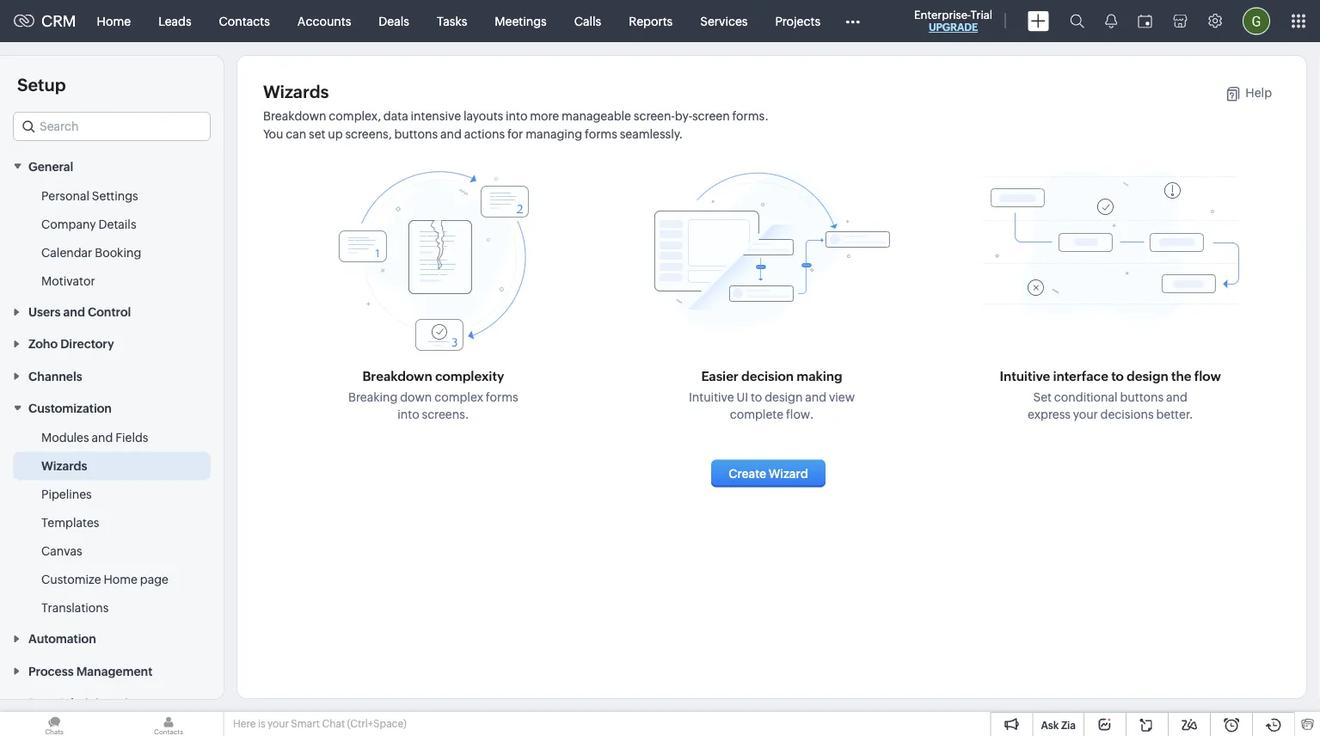 Task type: vqa. For each thing, say whether or not it's contained in the screenshot.
buttons to the bottom
yes



Task type: locate. For each thing, give the bounding box(es) containing it.
0 vertical spatial into
[[506, 109, 528, 123]]

and left 'fields'
[[92, 431, 113, 445]]

None field
[[13, 112, 211, 141]]

1 horizontal spatial design
[[1127, 369, 1169, 384]]

meetings link
[[481, 0, 561, 42]]

modules and fields link
[[41, 429, 148, 446]]

0 horizontal spatial into
[[398, 407, 420, 421]]

signals image
[[1106, 14, 1118, 28]]

buttons up decisions
[[1121, 390, 1164, 404]]

breakdown
[[263, 109, 327, 123], [363, 369, 433, 384]]

0 horizontal spatial to
[[751, 390, 763, 404]]

and down making at the right
[[806, 390, 827, 404]]

design left the the
[[1127, 369, 1169, 384]]

your right is at the bottom of the page
[[268, 718, 289, 730]]

fields
[[115, 431, 148, 445]]

create wizard
[[729, 467, 809, 481]]

breakdown inside breakdown complexity breaking down complex forms into screens.
[[363, 369, 433, 384]]

express
[[1028, 407, 1071, 421]]

automation
[[28, 632, 96, 646]]

home right crm
[[97, 14, 131, 28]]

personal settings link
[[41, 187, 138, 204]]

contacts
[[219, 14, 270, 28]]

to right the interface
[[1112, 369, 1124, 384]]

1 vertical spatial to
[[751, 390, 763, 404]]

manageable
[[562, 109, 632, 123]]

general button
[[0, 150, 224, 182]]

and inside customization region
[[92, 431, 113, 445]]

breakdown up the down
[[363, 369, 433, 384]]

wizards down modules
[[41, 459, 87, 473]]

process
[[28, 665, 74, 678]]

Other Modules field
[[835, 7, 872, 35]]

1 horizontal spatial buttons
[[1121, 390, 1164, 404]]

intuitive up set at bottom
[[1000, 369, 1051, 384]]

data administration button
[[0, 687, 224, 719]]

0 vertical spatial to
[[1112, 369, 1124, 384]]

for
[[508, 127, 523, 141]]

is
[[258, 718, 266, 730]]

1 vertical spatial home
[[104, 573, 138, 587]]

intuitive down easier on the bottom right of page
[[689, 390, 735, 404]]

1 vertical spatial into
[[398, 407, 420, 421]]

channels button
[[0, 360, 224, 392]]

and up better.
[[1167, 390, 1188, 404]]

complexity
[[435, 369, 504, 384]]

forms inside breakdown complexity breaking down complex forms into screens.
[[486, 390, 518, 404]]

home inside "link"
[[104, 573, 138, 587]]

seamlessly.
[[620, 127, 683, 141]]

breakdown inside breakdown complex, data intensive layouts into more manageable screen-by-screen forms. you can set up screens, buttons and actions for managing forms seamlessly.
[[263, 109, 327, 123]]

forms
[[585, 127, 618, 141], [486, 390, 518, 404]]

ask
[[1041, 720, 1059, 731]]

reports link
[[615, 0, 687, 42]]

1 vertical spatial wizards
[[41, 459, 87, 473]]

ui
[[737, 390, 749, 404]]

crm link
[[14, 12, 76, 30]]

breakdown up can
[[263, 109, 327, 123]]

personal settings
[[41, 189, 138, 202]]

0 vertical spatial design
[[1127, 369, 1169, 384]]

1 vertical spatial breakdown
[[363, 369, 433, 384]]

0 vertical spatial intuitive
[[1000, 369, 1051, 384]]

chats image
[[0, 712, 108, 736]]

and inside easier decision making intuitive ui to design and view complete flow.
[[806, 390, 827, 404]]

up
[[328, 127, 343, 141]]

0 vertical spatial your
[[1074, 407, 1099, 421]]

1 horizontal spatial forms
[[585, 127, 618, 141]]

better.
[[1157, 407, 1194, 421]]

1 horizontal spatial intuitive
[[1000, 369, 1051, 384]]

wizards up can
[[263, 82, 329, 102]]

decision
[[742, 369, 794, 384]]

0 horizontal spatial design
[[765, 390, 803, 404]]

setup
[[17, 75, 66, 95]]

buttons down intensive
[[394, 127, 438, 141]]

1 horizontal spatial your
[[1074, 407, 1099, 421]]

(ctrl+space)
[[347, 718, 407, 730]]

pipelines link
[[41, 486, 92, 503]]

projects
[[776, 14, 821, 28]]

design up flow.
[[765, 390, 803, 404]]

wizard
[[769, 467, 809, 481]]

1 horizontal spatial wizards
[[263, 82, 329, 102]]

process management
[[28, 665, 153, 678]]

managing
[[526, 127, 583, 141]]

breakdown for complex,
[[263, 109, 327, 123]]

0 horizontal spatial buttons
[[394, 127, 438, 141]]

customization
[[28, 402, 112, 415]]

0 vertical spatial buttons
[[394, 127, 438, 141]]

to right ui
[[751, 390, 763, 404]]

upgrade
[[929, 22, 978, 33]]

0 horizontal spatial wizards
[[41, 459, 87, 473]]

company details
[[41, 217, 136, 231]]

accounts
[[298, 14, 351, 28]]

your down conditional at the bottom right
[[1074, 407, 1099, 421]]

accounts link
[[284, 0, 365, 42]]

0 vertical spatial forms
[[585, 127, 618, 141]]

home left 'page'
[[104, 573, 138, 587]]

general
[[28, 159, 73, 173]]

and down intensive
[[440, 127, 462, 141]]

1 horizontal spatial into
[[506, 109, 528, 123]]

data
[[28, 697, 55, 710]]

design
[[1127, 369, 1169, 384], [765, 390, 803, 404]]

forms down complexity
[[486, 390, 518, 404]]

motivator link
[[41, 272, 95, 289]]

breakdown complexity breaking down complex forms into screens.
[[348, 369, 518, 421]]

and
[[440, 127, 462, 141], [63, 305, 85, 319], [806, 390, 827, 404], [1167, 390, 1188, 404], [92, 431, 113, 445]]

your inside the intuitive interface to design the flow set conditional buttons and express your decisions better.
[[1074, 407, 1099, 421]]

you
[[263, 127, 283, 141]]

0 horizontal spatial forms
[[486, 390, 518, 404]]

complex
[[435, 390, 484, 404]]

1 vertical spatial design
[[765, 390, 803, 404]]

0 vertical spatial wizards
[[263, 82, 329, 102]]

zoho directory
[[28, 337, 114, 351]]

breakdown complex, data intensive layouts into more manageable screen-by-screen forms. you can set up screens, buttons and actions for managing forms seamlessly.
[[263, 109, 769, 141]]

forms down manageable
[[585, 127, 618, 141]]

templates
[[41, 516, 99, 530]]

into down the down
[[398, 407, 420, 421]]

design inside easier decision making intuitive ui to design and view complete flow.
[[765, 390, 803, 404]]

0 horizontal spatial breakdown
[[263, 109, 327, 123]]

your
[[1074, 407, 1099, 421], [268, 718, 289, 730]]

tasks link
[[423, 0, 481, 42]]

intuitive
[[1000, 369, 1051, 384], [689, 390, 735, 404]]

interface
[[1053, 369, 1109, 384]]

home
[[97, 14, 131, 28], [104, 573, 138, 587]]

customize home page
[[41, 573, 169, 587]]

0 horizontal spatial intuitive
[[689, 390, 735, 404]]

1 horizontal spatial to
[[1112, 369, 1124, 384]]

company
[[41, 217, 96, 231]]

1 vertical spatial buttons
[[1121, 390, 1164, 404]]

0 vertical spatial home
[[97, 14, 131, 28]]

1 vertical spatial intuitive
[[689, 390, 735, 404]]

intuitive interface to design the flow set conditional buttons and express your decisions better.
[[1000, 369, 1222, 421]]

1 vertical spatial forms
[[486, 390, 518, 404]]

buttons
[[394, 127, 438, 141], [1121, 390, 1164, 404]]

and right "users"
[[63, 305, 85, 319]]

0 vertical spatial breakdown
[[263, 109, 327, 123]]

into up for
[[506, 109, 528, 123]]

signals element
[[1095, 0, 1128, 42]]

administration
[[58, 697, 143, 710]]

management
[[76, 665, 153, 678]]

1 vertical spatial your
[[268, 718, 289, 730]]

design inside the intuitive interface to design the flow set conditional buttons and express your decisions better.
[[1127, 369, 1169, 384]]

complex,
[[329, 109, 381, 123]]

booking
[[95, 246, 141, 259]]

1 horizontal spatial breakdown
[[363, 369, 433, 384]]

forms inside breakdown complex, data intensive layouts into more manageable screen-by-screen forms. you can set up screens, buttons and actions for managing forms seamlessly.
[[585, 127, 618, 141]]

deals
[[379, 14, 409, 28]]

create menu element
[[1018, 0, 1060, 42]]

layouts
[[464, 109, 504, 123]]

users and control button
[[0, 295, 224, 328]]



Task type: describe. For each thing, give the bounding box(es) containing it.
buttons inside breakdown complex, data intensive layouts into more manageable screen-by-screen forms. you can set up screens, buttons and actions for managing forms seamlessly.
[[394, 127, 438, 141]]

create
[[729, 467, 767, 481]]

intensive
[[411, 109, 461, 123]]

calls
[[574, 14, 602, 28]]

breakdown for complexity
[[363, 369, 433, 384]]

and inside 'dropdown button'
[[63, 305, 85, 319]]

pipelines
[[41, 488, 92, 501]]

details
[[99, 217, 136, 231]]

directory
[[60, 337, 114, 351]]

create menu image
[[1028, 11, 1050, 31]]

modules
[[41, 431, 89, 445]]

automation button
[[0, 623, 224, 655]]

into inside breakdown complex, data intensive layouts into more manageable screen-by-screen forms. you can set up screens, buttons and actions for managing forms seamlessly.
[[506, 109, 528, 123]]

canvas link
[[41, 543, 82, 560]]

calendar booking
[[41, 246, 141, 259]]

Search text field
[[14, 113, 210, 140]]

motivator
[[41, 274, 95, 288]]

smart
[[291, 718, 320, 730]]

customization region
[[0, 424, 224, 623]]

set
[[1034, 390, 1052, 404]]

enterprise-trial upgrade
[[915, 8, 993, 33]]

general region
[[0, 182, 224, 295]]

zoho
[[28, 337, 58, 351]]

data
[[384, 109, 408, 123]]

to inside the intuitive interface to design the flow set conditional buttons and express your decisions better.
[[1112, 369, 1124, 384]]

page
[[140, 573, 169, 587]]

process management button
[[0, 655, 224, 687]]

zoho directory button
[[0, 328, 224, 360]]

into inside breakdown complexity breaking down complex forms into screens.
[[398, 407, 420, 421]]

flow
[[1195, 369, 1222, 384]]

chat
[[322, 718, 345, 730]]

screen
[[693, 109, 730, 123]]

translations link
[[41, 599, 109, 617]]

flow.
[[786, 407, 814, 421]]

services
[[701, 14, 748, 28]]

contacts image
[[114, 712, 223, 736]]

canvas
[[41, 544, 82, 558]]

and inside breakdown complex, data intensive layouts into more manageable screen-by-screen forms. you can set up screens, buttons and actions for managing forms seamlessly.
[[440, 127, 462, 141]]

leads link
[[145, 0, 205, 42]]

intuitive inside easier decision making intuitive ui to design and view complete flow.
[[689, 390, 735, 404]]

screens,
[[345, 127, 392, 141]]

calendar image
[[1138, 14, 1153, 28]]

crm
[[41, 12, 76, 30]]

here is your smart chat (ctrl+space)
[[233, 718, 407, 730]]

wizards inside customization region
[[41, 459, 87, 473]]

forms.
[[733, 109, 769, 123]]

customization button
[[0, 392, 224, 424]]

and inside the intuitive interface to design the flow set conditional buttons and express your decisions better.
[[1167, 390, 1188, 404]]

search element
[[1060, 0, 1095, 42]]

leads
[[158, 14, 192, 28]]

zia
[[1062, 720, 1076, 731]]

screens.
[[422, 407, 469, 421]]

actions
[[464, 127, 505, 141]]

set
[[309, 127, 326, 141]]

home link
[[83, 0, 145, 42]]

decisions
[[1101, 407, 1154, 421]]

deals link
[[365, 0, 423, 42]]

breaking
[[348, 390, 398, 404]]

control
[[88, 305, 131, 319]]

0 horizontal spatial your
[[268, 718, 289, 730]]

services link
[[687, 0, 762, 42]]

settings
[[92, 189, 138, 202]]

users
[[28, 305, 61, 319]]

calls link
[[561, 0, 615, 42]]

customize home page link
[[41, 571, 169, 588]]

create wizard button
[[712, 460, 826, 487]]

to inside easier decision making intuitive ui to design and view complete flow.
[[751, 390, 763, 404]]

making
[[797, 369, 843, 384]]

complete
[[730, 407, 784, 421]]

more
[[530, 109, 559, 123]]

profile image
[[1243, 7, 1271, 35]]

tasks
[[437, 14, 467, 28]]

profile element
[[1233, 0, 1281, 42]]

intuitive inside the intuitive interface to design the flow set conditional buttons and express your decisions better.
[[1000, 369, 1051, 384]]

view
[[829, 390, 855, 404]]

ask zia
[[1041, 720, 1076, 731]]

calendar booking link
[[41, 244, 141, 261]]

channels
[[28, 369, 82, 383]]

buttons inside the intuitive interface to design the flow set conditional buttons and express your decisions better.
[[1121, 390, 1164, 404]]

meetings
[[495, 14, 547, 28]]

the
[[1172, 369, 1192, 384]]

easier decision making intuitive ui to design and view complete flow.
[[689, 369, 855, 421]]

projects link
[[762, 0, 835, 42]]

personal
[[41, 189, 89, 202]]

help
[[1246, 86, 1273, 100]]

search image
[[1070, 14, 1085, 28]]

by-
[[675, 109, 693, 123]]



